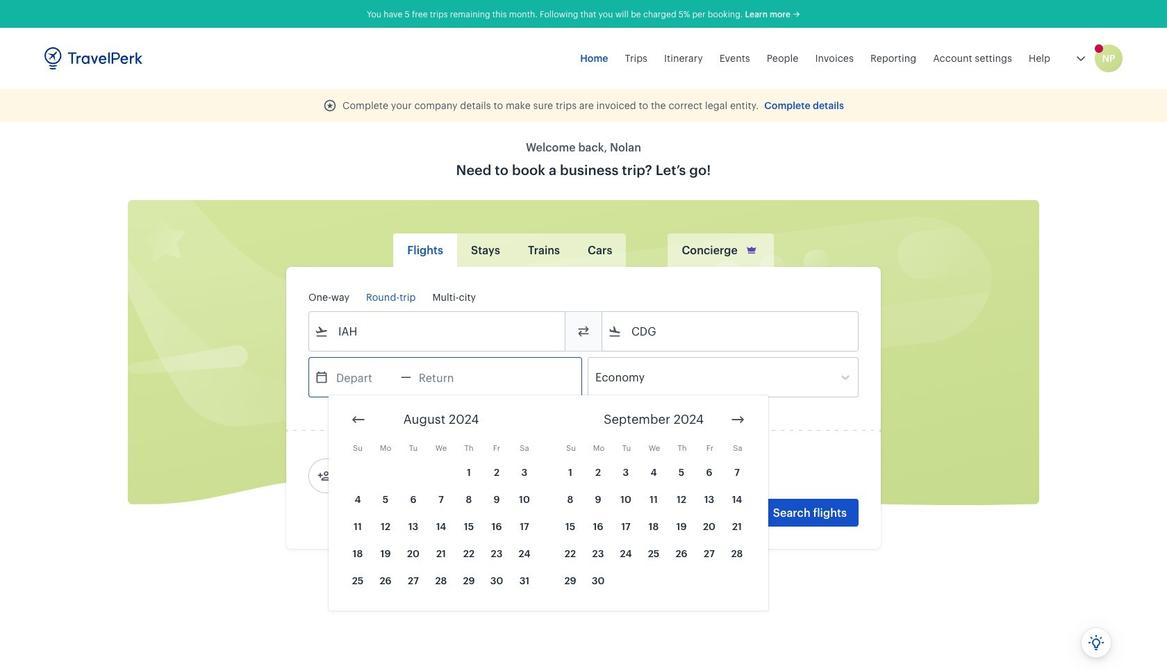 Task type: locate. For each thing, give the bounding box(es) containing it.
Return text field
[[411, 358, 484, 397]]

calendar application
[[329, 396, 1168, 611]]

move backward to switch to the previous month. image
[[350, 412, 367, 428]]

Add first traveler search field
[[332, 465, 476, 487]]



Task type: describe. For each thing, give the bounding box(es) containing it.
Depart text field
[[329, 358, 401, 397]]

From search field
[[329, 320, 547, 343]]

To search field
[[622, 320, 840, 343]]

move forward to switch to the next month. image
[[730, 412, 747, 428]]



